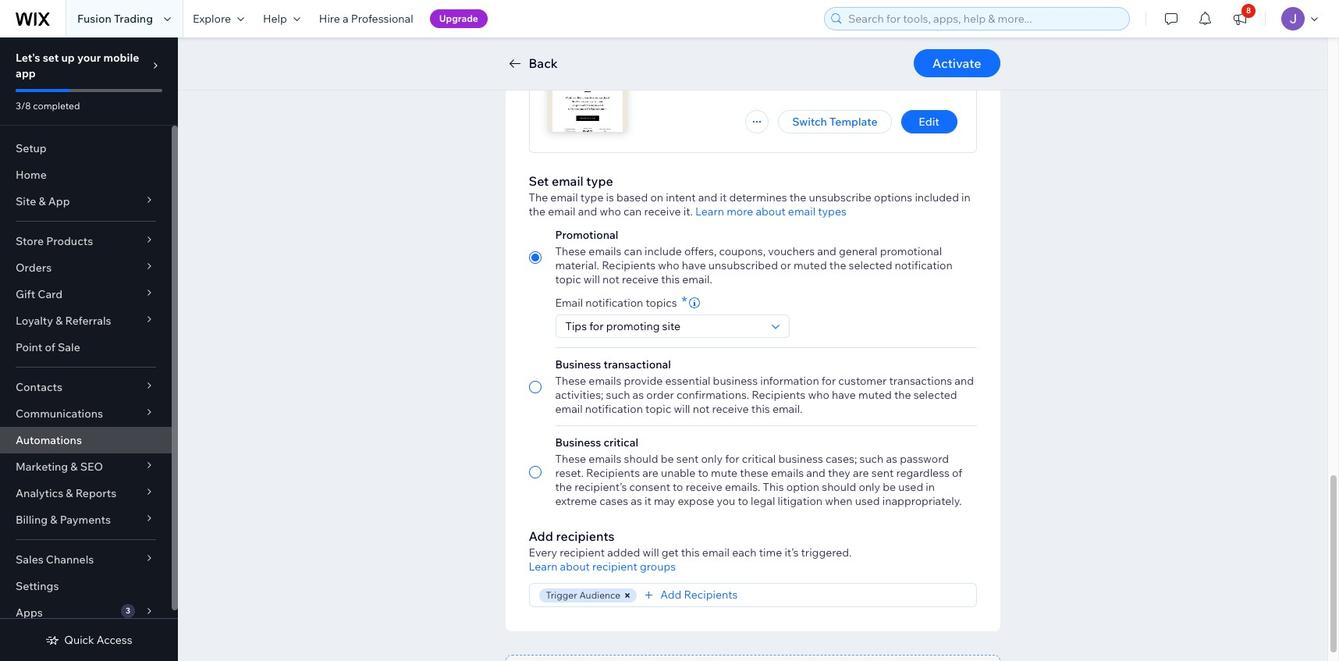 Task type: locate. For each thing, give the bounding box(es) containing it.
0 vertical spatial as
[[633, 388, 644, 402]]

2 these from the top
[[555, 374, 586, 388]]

used
[[898, 480, 923, 494], [855, 494, 880, 508]]

type up the is
[[586, 173, 613, 189]]

gift card button
[[0, 281, 172, 307]]

it inside the email type is based on intent and it determines the unsubscribe options included in the email and who can receive it.
[[720, 190, 727, 204]]

& right site
[[39, 194, 46, 208]]

such down transactional
[[606, 388, 630, 402]]

0 vertical spatial who
[[600, 204, 621, 219]]

and inside business transactional these emails provide essential business information for customer transactions and activities; such as order confirmations. recipients who have muted the selected email notification topic will not receive this email.
[[955, 374, 974, 388]]

emails up recipient's
[[589, 452, 622, 466]]

the right vouchers
[[829, 258, 846, 272]]

site
[[16, 194, 36, 208]]

loyalty
[[16, 314, 53, 328]]

it.
[[683, 204, 693, 219]]

business up option
[[778, 452, 823, 466]]

1 horizontal spatial topic
[[645, 402, 671, 416]]

to right consent
[[673, 480, 683, 494]]

0 vertical spatial notification
[[895, 258, 953, 272]]

& left reports
[[66, 486, 73, 500]]

who inside the email type is based on intent and it determines the unsubscribe options included in the email and who can receive it.
[[600, 204, 621, 219]]

unsubscribe
[[809, 190, 872, 204]]

such
[[606, 388, 630, 402], [860, 452, 884, 466]]

0 vertical spatial selected
[[849, 258, 892, 272]]

are
[[642, 466, 659, 480], [853, 466, 869, 480]]

1 vertical spatial not
[[693, 402, 710, 416]]

who left customer
[[808, 388, 829, 402]]

recipients
[[602, 258, 656, 272], [752, 388, 806, 402], [586, 466, 640, 480], [684, 588, 738, 602]]

0 vertical spatial in
[[962, 190, 971, 204]]

topic inside business transactional these emails provide essential business information for customer transactions and activities; such as order confirmations. recipients who have muted the selected email notification topic will not receive this email.
[[645, 402, 671, 416]]

1 horizontal spatial email.
[[773, 402, 803, 416]]

receive up mute
[[712, 402, 749, 416]]

sent left mute
[[676, 452, 699, 466]]

0 horizontal spatial it
[[645, 494, 651, 508]]

site & app button
[[0, 188, 172, 215]]

trigger audience
[[546, 589, 621, 601]]

the inside business transactional these emails provide essential business information for customer transactions and activities; such as order confirmations. recipients who have muted the selected email notification topic will not receive this email.
[[894, 388, 911, 402]]

hire a professional
[[319, 12, 413, 26]]

1 horizontal spatial not
[[693, 402, 710, 416]]

add for recipients
[[529, 528, 553, 544]]

0 horizontal spatial critical
[[604, 435, 638, 450]]

of
[[45, 340, 55, 354], [952, 466, 962, 480]]

1 vertical spatial can
[[624, 244, 642, 258]]

option
[[786, 480, 819, 494]]

2 horizontal spatial will
[[674, 402, 690, 416]]

email notification topics *
[[555, 293, 687, 311]]

0 horizontal spatial of
[[45, 340, 55, 354]]

not inside the promotional these emails can include offers, coupons, vouchers and general promotional material. recipients who have unsubscribed or muted the selected notification topic will not receive this email.
[[603, 272, 619, 286]]

1 horizontal spatial to
[[698, 466, 709, 480]]

recipients right confirmations.
[[752, 388, 806, 402]]

should up consent
[[624, 452, 658, 466]]

to left mute
[[698, 466, 709, 480]]

order
[[646, 388, 674, 402]]

these inside business critical these emails should be sent only for critical business cases; such as password reset. recipients are unable to mute these emails and they are sent regardless of the recipient's consent to receive emails. this option should only be used in extreme cases as it may expose you to legal litigation when used inappropriately.
[[555, 452, 586, 466]]

quick access
[[64, 633, 132, 647]]

0 horizontal spatial about
[[560, 560, 590, 574]]

who
[[600, 204, 621, 219], [658, 258, 679, 272], [808, 388, 829, 402]]

will inside add recipients every recipient added will get this email each time it's triggered. learn about recipient groups
[[643, 546, 659, 560]]

app
[[16, 66, 36, 80]]

topic down provide
[[645, 402, 671, 416]]

1 vertical spatial muted
[[858, 388, 892, 402]]

referrals
[[65, 314, 111, 328]]

business inside business transactional these emails provide essential business information for customer transactions and activities; such as order confirmations. recipients who have muted the selected email notification topic will not receive this email.
[[555, 357, 601, 371]]

be up consent
[[661, 452, 674, 466]]

add inside add recipients every recipient added will get this email each time it's triggered. learn about recipient groups
[[529, 528, 553, 544]]

recipients down add recipients every recipient added will get this email each time it's triggered. learn about recipient groups
[[684, 588, 738, 602]]

business
[[555, 357, 601, 371], [555, 435, 601, 450]]

who for email
[[600, 204, 621, 219]]

2 vertical spatial will
[[643, 546, 659, 560]]

& left seo
[[70, 460, 78, 474]]

the inside business critical these emails should be sent only for critical business cases; such as password reset. recipients are unable to mute these emails and they are sent regardless of the recipient's consent to receive emails. this option should only be used in extreme cases as it may expose you to legal litigation when used inappropriately.
[[555, 480, 572, 494]]

0 vertical spatial add
[[529, 528, 553, 544]]

these left provide
[[555, 374, 586, 388]]

notification down provide
[[585, 402, 643, 416]]

2 vertical spatial these
[[555, 452, 586, 466]]

these inside business transactional these emails provide essential business information for customer transactions and activities; such as order confirmations. recipients who have muted the selected email notification topic will not receive this email.
[[555, 374, 586, 388]]

receive left it.
[[644, 204, 681, 219]]

fusion trading
[[77, 12, 153, 26]]

receive inside the promotional these emails can include offers, coupons, vouchers and general promotional material. recipients who have unsubscribed or muted the selected notification topic will not receive this email.
[[622, 272, 659, 286]]

preview image
[[548, 54, 626, 132]]

2 business from the top
[[555, 435, 601, 450]]

business up reset.
[[555, 435, 601, 450]]

business inside business transactional these emails provide essential business information for customer transactions and activities; such as order confirmations. recipients who have muted the selected email notification topic will not receive this email.
[[713, 374, 758, 388]]

type left the is
[[580, 190, 604, 204]]

loyalty & referrals button
[[0, 307, 172, 334]]

email
[[555, 296, 583, 310]]

analytics & reports button
[[0, 480, 172, 506]]

0 horizontal spatial muted
[[794, 258, 827, 272]]

notification right general in the right of the page
[[895, 258, 953, 272]]

recipient
[[560, 546, 605, 560], [592, 560, 638, 574]]

unable
[[661, 466, 696, 480]]

completed
[[33, 100, 80, 112]]

1 horizontal spatial be
[[883, 480, 896, 494]]

2 horizontal spatial this
[[751, 402, 770, 416]]

0 vertical spatial muted
[[794, 258, 827, 272]]

1 vertical spatial this
[[751, 402, 770, 416]]

0 horizontal spatial not
[[603, 272, 619, 286]]

learn up "trigger"
[[529, 560, 558, 574]]

who inside the promotional these emails can include offers, coupons, vouchers and general promotional material. recipients who have unsubscribed or muted the selected notification topic will not receive this email.
[[658, 258, 679, 272]]

email left each
[[702, 546, 730, 560]]

0 horizontal spatial this
[[661, 272, 680, 286]]

1 vertical spatial business
[[778, 452, 823, 466]]

for inside business transactional these emails provide essential business information for customer transactions and activities; such as order confirmations. recipients who have muted the selected email notification topic will not receive this email.
[[822, 374, 836, 388]]

will down 'essential'
[[674, 402, 690, 416]]

for
[[822, 374, 836, 388], [725, 452, 739, 466]]

in down password
[[926, 480, 935, 494]]

these for business transactional
[[555, 374, 586, 388]]

business up activities;
[[555, 357, 601, 371]]

only right they
[[859, 480, 880, 494]]

about up the 'trigger audience'
[[560, 560, 590, 574]]

in right included
[[962, 190, 971, 204]]

1 horizontal spatial learn
[[695, 204, 724, 219]]

for left the these at the bottom right of the page
[[725, 452, 739, 466]]

email
[[552, 173, 583, 189], [550, 190, 578, 204], [548, 204, 576, 219], [788, 204, 816, 219], [555, 402, 583, 416], [702, 546, 730, 560]]

this inside the promotional these emails can include offers, coupons, vouchers and general promotional material. recipients who have unsubscribed or muted the selected notification topic will not receive this email.
[[661, 272, 680, 286]]

1 vertical spatial for
[[725, 452, 739, 466]]

billing
[[16, 513, 48, 527]]

litigation
[[778, 494, 823, 508]]

learn right it.
[[695, 204, 724, 219]]

orders button
[[0, 254, 172, 281]]

will inside business transactional these emails provide essential business information for customer transactions and activities; such as order confirmations. recipients who have muted the selected email notification topic will not receive this email.
[[674, 402, 690, 416]]

0 vertical spatial this
[[661, 272, 680, 286]]

of left sale
[[45, 340, 55, 354]]

1 vertical spatial email.
[[773, 402, 803, 416]]

these for business critical
[[555, 452, 586, 466]]

topic up email
[[555, 272, 581, 286]]

transactions
[[889, 374, 952, 388]]

0 horizontal spatial email.
[[682, 272, 712, 286]]

1 vertical spatial in
[[926, 480, 935, 494]]

0 vertical spatial it
[[720, 190, 727, 204]]

who left offers,
[[658, 258, 679, 272]]

to right you
[[738, 494, 748, 508]]

it
[[720, 190, 727, 204], [645, 494, 651, 508]]

communications button
[[0, 400, 172, 427]]

this up topics
[[661, 272, 680, 286]]

1 vertical spatial type
[[580, 190, 604, 204]]

0 horizontal spatial business
[[713, 374, 758, 388]]

& right billing
[[50, 513, 57, 527]]

notification right email
[[586, 296, 643, 310]]

options
[[874, 190, 912, 204]]

0 vertical spatial these
[[555, 244, 586, 258]]

critical up recipient's
[[604, 435, 638, 450]]

the left types
[[790, 190, 806, 204]]

1 vertical spatial about
[[560, 560, 590, 574]]

not down 'essential'
[[693, 402, 710, 416]]

have inside the promotional these emails can include offers, coupons, vouchers and general promotional material. recipients who have unsubscribed or muted the selected notification topic will not receive this email.
[[682, 258, 706, 272]]

0 vertical spatial business
[[713, 374, 758, 388]]

of right the regardless
[[952, 466, 962, 480]]

emails down transactional
[[589, 374, 622, 388]]

1 vertical spatial will
[[674, 402, 690, 416]]

determines
[[729, 190, 787, 204]]

1 horizontal spatial about
[[756, 204, 786, 219]]

can inside the promotional these emails can include offers, coupons, vouchers and general promotional material. recipients who have unsubscribed or muted the selected notification topic will not receive this email.
[[624, 244, 642, 258]]

notification inside email notification topics *
[[586, 296, 643, 310]]

point of sale link
[[0, 334, 172, 361]]

0 vertical spatial about
[[756, 204, 786, 219]]

can left "include"
[[624, 244, 642, 258]]

topic inside the promotional these emails can include offers, coupons, vouchers and general promotional material. recipients who have unsubscribed or muted the selected notification topic will not receive this email.
[[555, 272, 581, 286]]

1 horizontal spatial have
[[832, 388, 856, 402]]

1 vertical spatial have
[[832, 388, 856, 402]]

will up email notification topics *
[[584, 272, 600, 286]]

3/8 completed
[[16, 100, 80, 112]]

selected inside the promotional these emails can include offers, coupons, vouchers and general promotional material. recipients who have unsubscribed or muted the selected notification topic will not receive this email.
[[849, 258, 892, 272]]

0 vertical spatial not
[[603, 272, 619, 286]]

& for site
[[39, 194, 46, 208]]

a
[[343, 12, 349, 26]]

0 horizontal spatial should
[[624, 452, 658, 466]]

email. up *
[[682, 272, 712, 286]]

communications
[[16, 407, 103, 421]]

will inside the promotional these emails can include offers, coupons, vouchers and general promotional material. recipients who have unsubscribed or muted the selected notification topic will not receive this email.
[[584, 272, 600, 286]]

coupons,
[[719, 244, 766, 258]]

as right the cases
[[631, 494, 642, 508]]

2 vertical spatial who
[[808, 388, 829, 402]]

1 vertical spatial learn
[[529, 560, 558, 574]]

help
[[263, 12, 287, 26]]

receive inside business transactional these emails provide essential business information for customer transactions and activities; such as order confirmations. recipients who have muted the selected email notification topic will not receive this email.
[[712, 402, 749, 416]]

critical up this
[[742, 452, 776, 466]]

0 vertical spatial can
[[624, 204, 642, 219]]

and up promotional
[[578, 204, 597, 219]]

receive inside business critical these emails should be sent only for critical business cases; such as password reset. recipients are unable to mute these emails and they are sent regardless of the recipient's consent to receive emails. this option should only be used in extreme cases as it may expose you to legal litigation when used inappropriately.
[[686, 480, 723, 494]]

emails down promotional
[[589, 244, 622, 258]]

selected
[[849, 258, 892, 272], [914, 388, 957, 402]]

the down set
[[529, 204, 546, 219]]

1 horizontal spatial this
[[681, 546, 700, 560]]

such right cases;
[[860, 452, 884, 466]]

such inside business critical these emails should be sent only for critical business cases; such as password reset. recipients are unable to mute these emails and they are sent regardless of the recipient's consent to receive emails. this option should only be used in extreme cases as it may expose you to legal litigation when used inappropriately.
[[860, 452, 884, 466]]

muted inside the promotional these emails can include offers, coupons, vouchers and general promotional material. recipients who have unsubscribed or muted the selected notification topic will not receive this email.
[[794, 258, 827, 272]]

1 horizontal spatial in
[[962, 190, 971, 204]]

& inside popup button
[[39, 194, 46, 208]]

only right unable
[[701, 452, 723, 466]]

switch template
[[792, 115, 878, 129]]

have right information
[[832, 388, 856, 402]]

0 vertical spatial business
[[555, 357, 601, 371]]

type inside the email type is based on intent and it determines the unsubscribe options included in the email and who can receive it.
[[580, 190, 604, 204]]

0 vertical spatial for
[[822, 374, 836, 388]]

who up promotional
[[600, 204, 621, 219]]

are left unable
[[642, 466, 659, 480]]

1 these from the top
[[555, 244, 586, 258]]

you
[[717, 494, 735, 508]]

1 horizontal spatial business
[[778, 452, 823, 466]]

2 horizontal spatial to
[[738, 494, 748, 508]]

1 vertical spatial selected
[[914, 388, 957, 402]]

vouchers
[[768, 244, 815, 258]]

1 horizontal spatial critical
[[742, 452, 776, 466]]

recipients inside the promotional these emails can include offers, coupons, vouchers and general promotional material. recipients who have unsubscribed or muted the selected notification topic will not receive this email.
[[602, 258, 656, 272]]

should
[[624, 452, 658, 466], [822, 480, 856, 494]]

up
[[61, 51, 75, 65]]

emails inside the promotional these emails can include offers, coupons, vouchers and general promotional material. recipients who have unsubscribed or muted the selected notification topic will not receive this email.
[[589, 244, 622, 258]]

the left recipient's
[[555, 480, 572, 494]]

who inside business transactional these emails provide essential business information for customer transactions and activities; such as order confirmations. recipients who have muted the selected email notification topic will not receive this email.
[[808, 388, 829, 402]]

0 vertical spatial be
[[661, 452, 674, 466]]

added
[[607, 546, 640, 560]]

2 vertical spatial notification
[[585, 402, 643, 416]]

email left types
[[788, 204, 816, 219]]

it left may
[[645, 494, 651, 508]]

email up reset.
[[555, 402, 583, 416]]

1 vertical spatial critical
[[742, 452, 776, 466]]

and left they
[[806, 466, 826, 480]]

and left general in the right of the page
[[817, 244, 836, 258]]

1 vertical spatial who
[[658, 258, 679, 272]]

sent left the regardless
[[872, 466, 894, 480]]

as left password
[[886, 452, 897, 466]]

on
[[650, 190, 663, 204]]

this inside add recipients every recipient added will get this email each time it's triggered. learn about recipient groups
[[681, 546, 700, 560]]

selected down options
[[849, 258, 892, 272]]

this right get
[[681, 546, 700, 560]]

0 vertical spatial email.
[[682, 272, 712, 286]]

set email type
[[529, 173, 613, 189]]

have
[[682, 258, 706, 272], [832, 388, 856, 402]]

about inside add recipients every recipient added will get this email each time it's triggered. learn about recipient groups
[[560, 560, 590, 574]]

Search for tools, apps, help & more... field
[[844, 8, 1125, 30]]

email.
[[682, 272, 712, 286], [773, 402, 803, 416]]

0 horizontal spatial only
[[701, 452, 723, 466]]

0 horizontal spatial for
[[725, 452, 739, 466]]

1 vertical spatial should
[[822, 480, 856, 494]]

it left determines
[[720, 190, 727, 204]]

in
[[962, 190, 971, 204], [926, 480, 935, 494]]

notification
[[895, 258, 953, 272], [586, 296, 643, 310], [585, 402, 643, 416]]

0 horizontal spatial are
[[642, 466, 659, 480]]

1 vertical spatial of
[[952, 466, 962, 480]]

as left order
[[633, 388, 644, 402]]

app
[[48, 194, 70, 208]]

your
[[77, 51, 101, 65]]

this
[[661, 272, 680, 286], [751, 402, 770, 416], [681, 546, 700, 560]]

used right 'when'
[[855, 494, 880, 508]]

0 vertical spatial should
[[624, 452, 658, 466]]

should down cases;
[[822, 480, 856, 494]]

for inside business critical these emails should be sent only for critical business cases; such as password reset. recipients are unable to mute these emails and they are sent regardless of the recipient's consent to receive emails. this option should only be used in extreme cases as it may expose you to legal litigation when used inappropriately.
[[725, 452, 739, 466]]

recipient down recipients
[[560, 546, 605, 560]]

in inside the email type is based on intent and it determines the unsubscribe options included in the email and who can receive it.
[[962, 190, 971, 204]]

email. down information
[[773, 402, 803, 416]]

0 horizontal spatial topic
[[555, 272, 581, 286]]

to
[[698, 466, 709, 480], [673, 480, 683, 494], [738, 494, 748, 508]]

groups
[[640, 560, 676, 574]]

this
[[763, 480, 784, 494]]

not up email notification topics *
[[603, 272, 619, 286]]

this down information
[[751, 402, 770, 416]]

0 vertical spatial only
[[701, 452, 723, 466]]

1 business from the top
[[555, 357, 601, 371]]

used down password
[[898, 480, 923, 494]]

contacts
[[16, 380, 62, 394]]

0 vertical spatial of
[[45, 340, 55, 354]]

1 vertical spatial business
[[555, 435, 601, 450]]

1 vertical spatial as
[[886, 452, 897, 466]]

0 horizontal spatial will
[[584, 272, 600, 286]]

1 horizontal spatial add
[[660, 588, 682, 602]]

1 vertical spatial it
[[645, 494, 651, 508]]

sale
[[58, 340, 80, 354]]

and right transactions
[[955, 374, 974, 388]]

are right they
[[853, 466, 869, 480]]

add recipients
[[660, 588, 738, 602]]

1 horizontal spatial for
[[822, 374, 836, 388]]

these up recipient's
[[555, 452, 586, 466]]

triggered.
[[801, 546, 852, 560]]

and inside business critical these emails should be sent only for critical business cases; such as password reset. recipients are unable to mute these emails and they are sent regardless of the recipient's consent to receive emails. this option should only be used in extreme cases as it may expose you to legal litigation when used inappropriately.
[[806, 466, 826, 480]]

these down promotional
[[555, 244, 586, 258]]

0 horizontal spatial such
[[606, 388, 630, 402]]

recipients inside business transactional these emails provide essential business information for customer transactions and activities; such as order confirmations. recipients who have muted the selected email notification topic will not receive this email.
[[752, 388, 806, 402]]

2 vertical spatial this
[[681, 546, 700, 560]]

0 horizontal spatial in
[[926, 480, 935, 494]]

0 vertical spatial have
[[682, 258, 706, 272]]

business right 'essential'
[[713, 374, 758, 388]]

3 these from the top
[[555, 452, 586, 466]]

receive up email notification topics *
[[622, 272, 659, 286]]

recipients up email notification topics *
[[602, 258, 656, 272]]

1 vertical spatial these
[[555, 374, 586, 388]]

learn
[[695, 204, 724, 219], [529, 560, 558, 574]]

legal
[[751, 494, 775, 508]]

payments
[[60, 513, 111, 527]]

and right it.
[[698, 190, 717, 204]]

recipients up the cases
[[586, 466, 640, 480]]

0 vertical spatial will
[[584, 272, 600, 286]]

add up every
[[529, 528, 553, 544]]

1 horizontal spatial used
[[898, 480, 923, 494]]

0 horizontal spatial add
[[529, 528, 553, 544]]

these inside the promotional these emails can include offers, coupons, vouchers and general promotional material. recipients who have unsubscribed or muted the selected notification topic will not receive this email.
[[555, 244, 586, 258]]

0 horizontal spatial selected
[[849, 258, 892, 272]]

store products button
[[0, 228, 172, 254]]

business for business transactional these emails provide essential business information for customer transactions and activities; such as order confirmations. recipients who have muted the selected email notification topic will not receive this email.
[[555, 357, 601, 371]]

1 horizontal spatial who
[[658, 258, 679, 272]]

include
[[645, 244, 682, 258]]

1 vertical spatial such
[[860, 452, 884, 466]]

0 horizontal spatial have
[[682, 258, 706, 272]]

gift
[[16, 287, 35, 301]]

the right customer
[[894, 388, 911, 402]]

of inside business critical these emails should be sent only for critical business cases; such as password reset. recipients are unable to mute these emails and they are sent regardless of the recipient's consent to receive emails. this option should only be used in extreme cases as it may expose you to legal litigation when used inappropriately.
[[952, 466, 962, 480]]

about right more
[[756, 204, 786, 219]]

1 horizontal spatial muted
[[858, 388, 892, 402]]

for left customer
[[822, 374, 836, 388]]

8
[[1246, 5, 1251, 16]]

1 horizontal spatial only
[[859, 480, 880, 494]]

the inside the promotional these emails can include offers, coupons, vouchers and general promotional material. recipients who have unsubscribed or muted the selected notification topic will not receive this email.
[[829, 258, 846, 272]]

promotional
[[880, 244, 942, 258]]

1 vertical spatial add
[[660, 588, 682, 602]]

& right the loyalty on the left of the page
[[56, 314, 63, 328]]

3/8
[[16, 100, 31, 112]]

have up *
[[682, 258, 706, 272]]

point of sale
[[16, 340, 80, 354]]

& for loyalty
[[56, 314, 63, 328]]

business inside business critical these emails should be sent only for critical business cases; such as password reset. recipients are unable to mute these emails and they are sent regardless of the recipient's consent to receive emails. this option should only be used in extreme cases as it may expose you to legal litigation when used inappropriately.
[[555, 435, 601, 450]]

receive left the emails.
[[686, 480, 723, 494]]

these
[[555, 244, 586, 258], [555, 374, 586, 388], [555, 452, 586, 466]]

home
[[16, 168, 47, 182]]

Email notification topics field
[[561, 315, 767, 337]]

will left get
[[643, 546, 659, 560]]

1 horizontal spatial selected
[[914, 388, 957, 402]]

1 horizontal spatial it
[[720, 190, 727, 204]]



Task type: vqa. For each thing, say whether or not it's contained in the screenshot.
TRIGGERED.
yes



Task type: describe. For each thing, give the bounding box(es) containing it.
it's
[[785, 546, 799, 560]]

1 vertical spatial only
[[859, 480, 880, 494]]

0 horizontal spatial to
[[673, 480, 683, 494]]

0 horizontal spatial sent
[[676, 452, 699, 466]]

channels
[[46, 553, 94, 567]]

learn inside add recipients every recipient added will get this email each time it's triggered. learn about recipient groups
[[529, 560, 558, 574]]

trigger
[[546, 589, 577, 601]]

& for marketing
[[70, 460, 78, 474]]

settings link
[[0, 573, 172, 599]]

email right set
[[552, 173, 583, 189]]

notification inside the promotional these emails can include offers, coupons, vouchers and general promotional material. recipients who have unsubscribed or muted the selected notification topic will not receive this email.
[[895, 258, 953, 272]]

is
[[606, 190, 614, 204]]

& for analytics
[[66, 486, 73, 500]]

add recipients every recipient added will get this email each time it's triggered. learn about recipient groups
[[529, 528, 852, 574]]

type for set email type
[[586, 173, 613, 189]]

automations
[[16, 433, 82, 447]]

email. inside business transactional these emails provide essential business information for customer transactions and activities; such as order confirmations. recipients who have muted the selected email notification topic will not receive this email.
[[773, 402, 803, 416]]

activate
[[932, 55, 981, 71]]

not inside business transactional these emails provide essential business information for customer transactions and activities; such as order confirmations. recipients who have muted the selected email notification topic will not receive this email.
[[693, 402, 710, 416]]

edit button
[[901, 110, 957, 133]]

this inside business transactional these emails provide essential business information for customer transactions and activities; such as order confirmations. recipients who have muted the selected email notification topic will not receive this email.
[[751, 402, 770, 416]]

1 horizontal spatial should
[[822, 480, 856, 494]]

receive inside the email type is based on intent and it determines the unsubscribe options included in the email and who can receive it.
[[644, 204, 681, 219]]

emails inside business transactional these emails provide essential business information for customer transactions and activities; such as order confirmations. recipients who have muted the selected email notification topic will not receive this email.
[[589, 374, 622, 388]]

upgrade
[[439, 12, 478, 24]]

point
[[16, 340, 42, 354]]

can inside the email type is based on intent and it determines the unsubscribe options included in the email and who can receive it.
[[624, 204, 642, 219]]

let's set up your mobile app
[[16, 51, 139, 80]]

sidebar element
[[0, 37, 178, 661]]

settings
[[16, 579, 59, 593]]

based
[[617, 190, 648, 204]]

0 vertical spatial learn
[[695, 204, 724, 219]]

help button
[[254, 0, 310, 37]]

marketing & seo button
[[0, 453, 172, 480]]

business transactional these emails provide essential business information for customer transactions and activities; such as order confirmations. recipients who have muted the selected email notification topic will not receive this email.
[[555, 357, 974, 416]]

business inside business critical these emails should be sent only for critical business cases; such as password reset. recipients are unable to mute these emails and they are sent regardless of the recipient's consent to receive emails. this option should only be used in extreme cases as it may expose you to legal litigation when used inappropriately.
[[778, 452, 823, 466]]

notification inside business transactional these emails provide essential business information for customer transactions and activities; such as order confirmations. recipients who have muted the selected email notification topic will not receive this email.
[[585, 402, 643, 416]]

set
[[529, 173, 549, 189]]

get
[[662, 546, 679, 560]]

2 are from the left
[[853, 466, 869, 480]]

seo
[[80, 460, 103, 474]]

who for transactional
[[808, 388, 829, 402]]

promotional these emails can include offers, coupons, vouchers and general promotional material. recipients who have unsubscribed or muted the selected notification topic will not receive this email.
[[555, 228, 953, 286]]

email. inside the promotional these emails can include offers, coupons, vouchers and general promotional material. recipients who have unsubscribed or muted the selected notification topic will not receive this email.
[[682, 272, 712, 286]]

such inside business transactional these emails provide essential business information for customer transactions and activities; such as order confirmations. recipients who have muted the selected email notification topic will not receive this email.
[[606, 388, 630, 402]]

activate button
[[914, 49, 1000, 77]]

mobile
[[103, 51, 139, 65]]

contacts button
[[0, 374, 172, 400]]

essential
[[665, 374, 711, 388]]

hire a professional link
[[310, 0, 423, 37]]

gift card
[[16, 287, 63, 301]]

marketing & seo
[[16, 460, 103, 474]]

2 vertical spatial as
[[631, 494, 642, 508]]

fusion
[[77, 12, 111, 26]]

reports
[[75, 486, 116, 500]]

may
[[654, 494, 675, 508]]

it inside business critical these emails should be sent only for critical business cases; such as password reset. recipients are unable to mute these emails and they are sent regardless of the recipient's consent to receive emails. this option should only be used in extreme cases as it may expose you to legal litigation when used inappropriately.
[[645, 494, 651, 508]]

more
[[727, 204, 753, 219]]

analytics & reports
[[16, 486, 116, 500]]

analytics
[[16, 486, 63, 500]]

setup
[[16, 141, 47, 155]]

sales channels button
[[0, 546, 172, 573]]

3
[[126, 606, 130, 616]]

1 vertical spatial be
[[883, 480, 896, 494]]

store products
[[16, 234, 93, 248]]

1 horizontal spatial sent
[[872, 466, 894, 480]]

billing & payments
[[16, 513, 111, 527]]

trading
[[114, 12, 153, 26]]

learn more about email types link
[[695, 204, 847, 219]]

regardless
[[896, 466, 950, 480]]

reset.
[[555, 466, 584, 480]]

or
[[780, 258, 791, 272]]

apps
[[16, 606, 43, 620]]

professional
[[351, 12, 413, 26]]

provide
[[624, 374, 663, 388]]

home link
[[0, 162, 172, 188]]

0 horizontal spatial used
[[855, 494, 880, 508]]

time
[[759, 546, 782, 560]]

access
[[97, 633, 132, 647]]

recipients inside business critical these emails should be sent only for critical business cases; such as password reset. recipients are unable to mute these emails and they are sent regardless of the recipient's consent to receive emails. this option should only be used in extreme cases as it may expose you to legal litigation when used inappropriately.
[[586, 466, 640, 480]]

email right the the
[[548, 204, 576, 219]]

business for business critical these emails should be sent only for critical business cases; such as password reset. recipients are unable to mute these emails and they are sent regardless of the recipient's consent to receive emails. this option should only be used in extreme cases as it may expose you to legal litigation when used inappropriately.
[[555, 435, 601, 450]]

business critical these emails should be sent only for critical business cases; such as password reset. recipients are unable to mute these emails and they are sent regardless of the recipient's consent to receive emails. this option should only be used in extreme cases as it may expose you to legal litigation when used inappropriately.
[[555, 435, 962, 508]]

types
[[818, 204, 847, 219]]

for for only
[[725, 452, 739, 466]]

confirmations.
[[677, 388, 749, 402]]

each
[[732, 546, 757, 560]]

when
[[825, 494, 853, 508]]

expose
[[678, 494, 714, 508]]

and inside the promotional these emails can include offers, coupons, vouchers and general promotional material. recipients who have unsubscribed or muted the selected notification topic will not receive this email.
[[817, 244, 836, 258]]

for for information
[[822, 374, 836, 388]]

let's
[[16, 51, 40, 65]]

orders
[[16, 261, 52, 275]]

as inside business transactional these emails provide essential business information for customer transactions and activities; such as order confirmations. recipients who have muted the selected email notification topic will not receive this email.
[[633, 388, 644, 402]]

edit
[[919, 115, 939, 129]]

billing & payments button
[[0, 506, 172, 533]]

email inside business transactional these emails provide essential business information for customer transactions and activities; such as order confirmations. recipients who have muted the selected email notification topic will not receive this email.
[[555, 402, 583, 416]]

topics
[[646, 296, 677, 310]]

information
[[760, 374, 819, 388]]

recipient up audience
[[592, 560, 638, 574]]

type for the email type is based on intent and it determines the unsubscribe options included in the email and who can receive it.
[[580, 190, 604, 204]]

upgrade button
[[430, 9, 488, 28]]

have inside business transactional these emails provide essential business information for customer transactions and activities; such as order confirmations. recipients who have muted the selected email notification topic will not receive this email.
[[832, 388, 856, 402]]

these
[[740, 466, 769, 480]]

add for recipients
[[660, 588, 682, 602]]

setup link
[[0, 135, 172, 162]]

& for billing
[[50, 513, 57, 527]]

products
[[46, 234, 93, 248]]

hire
[[319, 12, 340, 26]]

email inside add recipients every recipient added will get this email each time it's triggered. learn about recipient groups
[[702, 546, 730, 560]]

transactional
[[604, 357, 671, 371]]

email down set email type
[[550, 190, 578, 204]]

1 are from the left
[[642, 466, 659, 480]]

intent
[[666, 190, 696, 204]]

muted inside business transactional these emails provide essential business information for customer transactions and activities; such as order confirmations. recipients who have muted the selected email notification topic will not receive this email.
[[858, 388, 892, 402]]

in inside business critical these emails should be sent only for critical business cases; such as password reset. recipients are unable to mute these emails and they are sent regardless of the recipient's consent to receive emails. this option should only be used in extreme cases as it may expose you to legal litigation when used inappropriately.
[[926, 480, 935, 494]]

emails up litigation
[[771, 466, 804, 480]]

learn about recipient groups link
[[529, 560, 676, 574]]

selected inside business transactional these emails provide essential business information for customer transactions and activities; such as order confirmations. recipients who have muted the selected email notification topic will not receive this email.
[[914, 388, 957, 402]]

*
[[682, 293, 687, 311]]

8 button
[[1223, 0, 1257, 37]]

switch template button
[[778, 110, 892, 133]]

loyalty & referrals
[[16, 314, 111, 328]]

of inside sidebar element
[[45, 340, 55, 354]]

marketing
[[16, 460, 68, 474]]

general
[[839, 244, 878, 258]]



